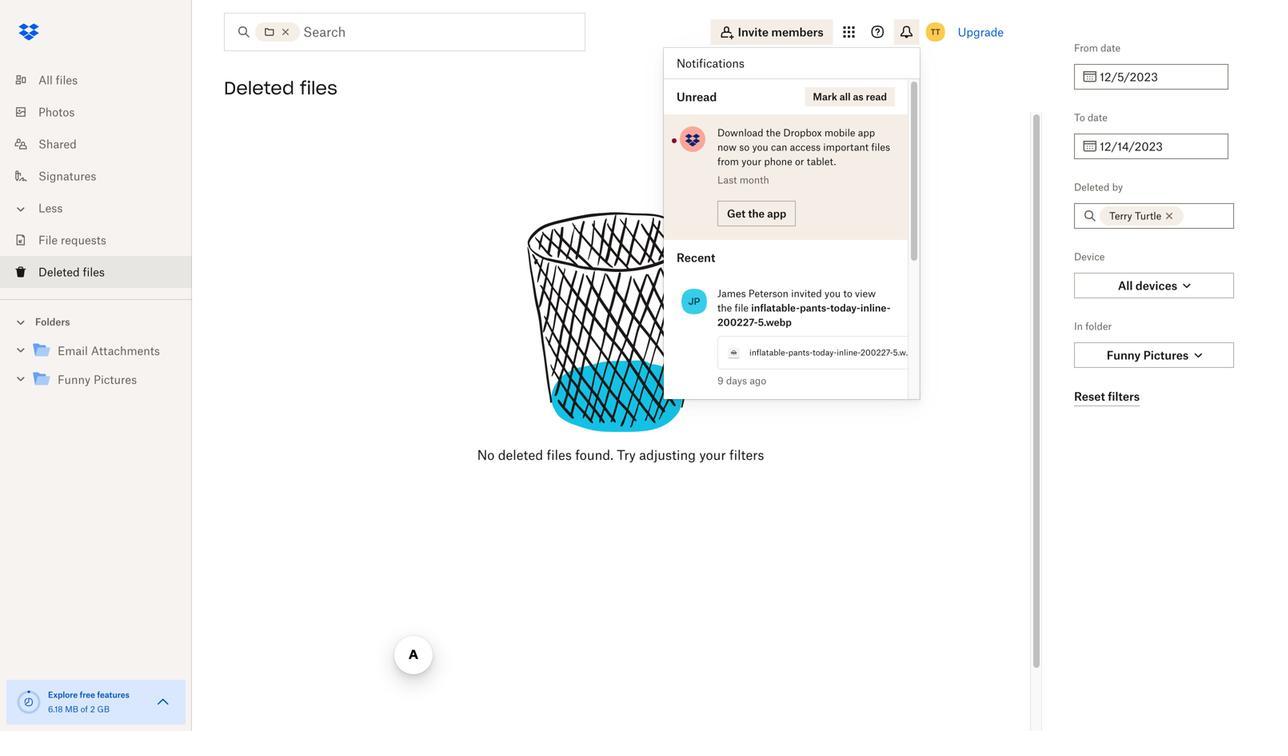 Task type: locate. For each thing, give the bounding box(es) containing it.
file requests link
[[13, 224, 192, 256]]

adjusting
[[639, 447, 696, 463]]

you left to on the top right of the page
[[825, 288, 841, 300]]

all
[[840, 91, 851, 103]]

200227- down file
[[718, 316, 758, 328]]

try
[[617, 447, 636, 463]]

1 vertical spatial you
[[825, 288, 841, 300]]

1 vertical spatial inflatable-
[[750, 348, 789, 358]]

phone
[[764, 156, 793, 168]]

pants- inside inflatable-pants-today-inline- 200227-5.webp
[[800, 302, 831, 314]]

funny pictures link
[[32, 369, 179, 391]]

1 horizontal spatial 5.webp
[[893, 348, 921, 358]]

5.webp for inflatable-pants-today-inline-200227-5.webp
[[893, 348, 921, 358]]

your down the "so"
[[742, 156, 762, 168]]

get
[[727, 207, 746, 220]]

1 vertical spatial today-
[[813, 348, 837, 358]]

quota usage element
[[16, 690, 42, 715]]

inflatable- down peterson
[[752, 302, 800, 314]]

0 vertical spatial app
[[858, 127, 875, 139]]

1 vertical spatial pants-
[[789, 348, 813, 358]]

0 horizontal spatial 200227-
[[718, 316, 758, 328]]

you inside the 'james peterson invited you to view the file'
[[825, 288, 841, 300]]

filters
[[730, 447, 764, 463]]

in folder
[[1075, 320, 1112, 332]]

pants-
[[800, 302, 831, 314], [789, 348, 813, 358]]

app down month
[[768, 207, 787, 220]]

inline- down inflatable-pants-today-inline- 200227-5.webp
[[837, 348, 861, 358]]

today-
[[831, 302, 861, 314], [813, 348, 837, 358]]

0 vertical spatial today-
[[831, 302, 861, 314]]

file requests
[[38, 233, 106, 247]]

0 vertical spatial the
[[766, 127, 781, 139]]

0 vertical spatial you
[[753, 141, 769, 153]]

0 vertical spatial pants-
[[800, 302, 831, 314]]

1 horizontal spatial 200227-
[[861, 348, 893, 358]]

app inside button
[[768, 207, 787, 220]]

0 horizontal spatial deleted files
[[38, 265, 105, 279]]

date right to
[[1088, 112, 1108, 124]]

download the dropbox mobile app now so you can access important files from your phone or tablet. last month
[[718, 127, 891, 186]]

2 vertical spatial deleted
[[38, 265, 80, 279]]

200227- down view at the top of the page
[[861, 348, 893, 358]]

deleted files
[[224, 77, 338, 99], [38, 265, 105, 279]]

2
[[90, 705, 95, 715]]

1 vertical spatial 5.webp
[[893, 348, 921, 358]]

inline-
[[861, 302, 891, 314], [837, 348, 861, 358]]

2 horizontal spatial the
[[766, 127, 781, 139]]

today- for inflatable-pants-today-inline- 200227-5.webp
[[831, 302, 861, 314]]

to date
[[1075, 112, 1108, 124]]

today- down to on the top right of the page
[[831, 302, 861, 314]]

date right from
[[1101, 42, 1121, 54]]

notifications
[[677, 56, 745, 70]]

1 horizontal spatial the
[[748, 207, 765, 220]]

today- inside inflatable-pants-today-inline- 200227-5.webp
[[831, 302, 861, 314]]

1 vertical spatial your
[[700, 447, 726, 463]]

5.webp inside inflatable-pants-today-inline- 200227-5.webp
[[758, 316, 792, 328]]

mb
[[65, 705, 78, 715]]

email attachments
[[58, 344, 160, 358]]

1 horizontal spatial deleted
[[224, 77, 294, 99]]

the inside the download the dropbox mobile app now so you can access important files from your phone or tablet. last month
[[766, 127, 781, 139]]

today- down inflatable-pants-today-inline- 200227-5.webp
[[813, 348, 837, 358]]

From date text field
[[1100, 68, 1219, 86]]

1 vertical spatial deleted
[[1075, 181, 1110, 193]]

0 vertical spatial deleted files
[[224, 77, 338, 99]]

1 vertical spatial deleted files
[[38, 265, 105, 279]]

1 vertical spatial 200227-
[[861, 348, 893, 358]]

you right the "so"
[[753, 141, 769, 153]]

files inside the download the dropbox mobile app now so you can access important files from your phone or tablet. last month
[[872, 141, 891, 153]]

pants- down 'invited'
[[800, 302, 831, 314]]

month
[[740, 174, 770, 186]]

requests
[[61, 233, 106, 247]]

1 vertical spatial inline-
[[837, 348, 861, 358]]

turtle
[[1135, 210, 1162, 222]]

app up important on the right of the page
[[858, 127, 875, 139]]

0 horizontal spatial the
[[718, 302, 732, 314]]

0 horizontal spatial 5.webp
[[758, 316, 792, 328]]

group
[[0, 333, 192, 406]]

2 vertical spatial the
[[718, 302, 732, 314]]

james peterson invited you to view the file
[[718, 288, 876, 314]]

mark all as read button
[[805, 87, 895, 106]]

1 horizontal spatial app
[[858, 127, 875, 139]]

list
[[0, 54, 192, 299]]

0 vertical spatial inline-
[[861, 302, 891, 314]]

0 horizontal spatial you
[[753, 141, 769, 153]]

pants- down inflatable-pants-today-inline- 200227-5.webp
[[789, 348, 813, 358]]

your left filters
[[700, 447, 726, 463]]

no
[[477, 447, 495, 463]]

upgrade
[[958, 25, 1004, 39]]

attachments
[[91, 344, 160, 358]]

200227- inside inflatable-pants-today-inline- 200227-5.webp
[[718, 316, 758, 328]]

the down "james"
[[718, 302, 732, 314]]

date
[[1101, 42, 1121, 54], [1088, 112, 1108, 124]]

pants- for inflatable-pants-today-inline- 200227-5.webp
[[800, 302, 831, 314]]

0 vertical spatial deleted
[[224, 77, 294, 99]]

the up can
[[766, 127, 781, 139]]

0 vertical spatial date
[[1101, 42, 1121, 54]]

mobile
[[825, 127, 856, 139]]

deleted by
[[1075, 181, 1124, 193]]

inflatable- inside inflatable-pants-today-inline- 200227-5.webp
[[752, 302, 800, 314]]

1 horizontal spatial you
[[825, 288, 841, 300]]

inflatable-
[[752, 302, 800, 314], [750, 348, 789, 358]]

you
[[753, 141, 769, 153], [825, 288, 841, 300]]

0 horizontal spatial app
[[768, 207, 787, 220]]

the right get on the right top
[[748, 207, 765, 220]]

can
[[771, 141, 788, 153]]

jp
[[689, 295, 701, 308]]

1 vertical spatial app
[[768, 207, 787, 220]]

deleted
[[224, 77, 294, 99], [1075, 181, 1110, 193], [38, 265, 80, 279]]

of
[[81, 705, 88, 715]]

5.webp
[[758, 316, 792, 328], [893, 348, 921, 358]]

0 vertical spatial 5.webp
[[758, 316, 792, 328]]

now
[[718, 141, 737, 153]]

terry
[[1110, 210, 1133, 222]]

200227-
[[718, 316, 758, 328], [861, 348, 893, 358]]

0 vertical spatial inflatable-
[[752, 302, 800, 314]]

date for to date
[[1088, 112, 1108, 124]]

inline- down view at the top of the page
[[861, 302, 891, 314]]

inflatable- up ago
[[750, 348, 789, 358]]

1 horizontal spatial your
[[742, 156, 762, 168]]

the
[[766, 127, 781, 139], [748, 207, 765, 220], [718, 302, 732, 314]]

the inside the 'james peterson invited you to view the file'
[[718, 302, 732, 314]]

1 vertical spatial date
[[1088, 112, 1108, 124]]

photos link
[[13, 96, 192, 128]]

list containing all files
[[0, 54, 192, 299]]

the for get
[[748, 207, 765, 220]]

read
[[866, 91, 887, 103]]

0 vertical spatial 200227-
[[718, 316, 758, 328]]

To date text field
[[1100, 138, 1219, 155]]

or
[[795, 156, 805, 168]]

folder
[[1086, 320, 1112, 332]]

app
[[858, 127, 875, 139], [768, 207, 787, 220]]

1 vertical spatial the
[[748, 207, 765, 220]]

the inside button
[[748, 207, 765, 220]]

inline- inside inflatable-pants-today-inline- 200227-5.webp
[[861, 302, 891, 314]]

as
[[853, 91, 864, 103]]

0 horizontal spatial deleted
[[38, 265, 80, 279]]

file
[[735, 302, 749, 314]]

deleted
[[498, 447, 543, 463]]

app inside the download the dropbox mobile app now so you can access important files from your phone or tablet. last month
[[858, 127, 875, 139]]

dropbox image
[[13, 16, 45, 48]]

you inside the download the dropbox mobile app now so you can access important files from your phone or tablet. last month
[[753, 141, 769, 153]]

0 vertical spatial your
[[742, 156, 762, 168]]

your
[[742, 156, 762, 168], [700, 447, 726, 463]]

pants- for inflatable-pants-today-inline-200227-5.webp
[[789, 348, 813, 358]]



Task type: describe. For each thing, give the bounding box(es) containing it.
get the app
[[727, 207, 787, 220]]

in
[[1075, 320, 1083, 332]]

all files
[[38, 73, 78, 87]]

terry turtle button
[[1100, 206, 1184, 226]]

inflatable- for inflatable-pants-today-inline- 200227-5.webp
[[752, 302, 800, 314]]

less image
[[13, 201, 29, 217]]

signatures
[[38, 169, 96, 183]]

free
[[80, 690, 95, 700]]

james
[[718, 288, 746, 300]]

dropbox
[[784, 127, 822, 139]]

days
[[727, 375, 747, 387]]

unread
[[677, 90, 717, 104]]

mark
[[813, 91, 838, 103]]

inflatable-pants-today-inline-200227-5.webp
[[750, 348, 921, 358]]

your inside the download the dropbox mobile app now so you can access important files from your phone or tablet. last month
[[742, 156, 762, 168]]

group containing email attachments
[[0, 333, 192, 406]]

ago
[[750, 375, 767, 387]]

download
[[718, 127, 764, 139]]

all
[[38, 73, 53, 87]]

peterson
[[749, 288, 789, 300]]

explore
[[48, 690, 78, 700]]

found.
[[576, 447, 614, 463]]

folders button
[[0, 310, 192, 333]]

to
[[844, 288, 853, 300]]

all files link
[[13, 64, 192, 96]]

funny pictures
[[58, 373, 137, 386]]

deleted inside "list item"
[[38, 265, 80, 279]]

file
[[38, 233, 58, 247]]

1 horizontal spatial deleted files
[[224, 77, 338, 99]]

explore free features 6.18 mb of 2 gb
[[48, 690, 130, 715]]

funny
[[58, 373, 91, 386]]

inline- for inflatable-pants-today-inline- 200227-5.webp
[[861, 302, 891, 314]]

signatures link
[[13, 160, 192, 192]]

2 horizontal spatial deleted
[[1075, 181, 1110, 193]]

date for from date
[[1101, 42, 1121, 54]]

inline- for inflatable-pants-today-inline-200227-5.webp
[[837, 348, 861, 358]]

from
[[718, 156, 739, 168]]

access
[[790, 141, 821, 153]]

view
[[855, 288, 876, 300]]

so
[[740, 141, 750, 153]]

today- for inflatable-pants-today-inline-200227-5.webp
[[813, 348, 837, 358]]

the for download
[[766, 127, 781, 139]]

gb
[[97, 705, 110, 715]]

6.18
[[48, 705, 63, 715]]

terry turtle
[[1110, 210, 1162, 222]]

9 days ago
[[718, 375, 767, 387]]

last
[[718, 174, 737, 186]]

inflatable-pants-today-inline- 200227-5.webp
[[718, 302, 891, 328]]

email attachments link
[[32, 340, 179, 362]]

deleted files link
[[13, 256, 192, 288]]

email
[[58, 344, 88, 358]]

important
[[824, 141, 869, 153]]

200227- for inflatable-pants-today-inline- 200227-5.webp
[[718, 316, 758, 328]]

pictures
[[94, 373, 137, 386]]

upgrade link
[[958, 25, 1004, 39]]

less
[[38, 201, 63, 215]]

get the app button
[[718, 201, 796, 226]]

files inside "list item"
[[83, 265, 105, 279]]

photos
[[38, 105, 75, 119]]

inflatable- for inflatable-pants-today-inline-200227-5.webp
[[750, 348, 789, 358]]

invited
[[791, 288, 822, 300]]

download the dropbox mobile app now so you can access important files from your phone or tablet. button
[[718, 126, 892, 169]]

from date
[[1075, 42, 1121, 54]]

shared
[[38, 137, 77, 151]]

device
[[1075, 251, 1105, 263]]

9
[[718, 375, 724, 387]]

from
[[1075, 42, 1099, 54]]

to
[[1075, 112, 1086, 124]]

0 horizontal spatial your
[[700, 447, 726, 463]]

folders
[[35, 316, 70, 328]]

tablet.
[[807, 156, 836, 168]]

recent
[[677, 251, 716, 264]]

features
[[97, 690, 130, 700]]

mark all as read
[[813, 91, 887, 103]]

deleted files inside deleted files link
[[38, 265, 105, 279]]

5.webp for inflatable-pants-today-inline- 200227-5.webp
[[758, 316, 792, 328]]

200227- for inflatable-pants-today-inline-200227-5.webp
[[861, 348, 893, 358]]

deleted files list item
[[0, 256, 192, 288]]

no deleted files found. try adjusting your filters
[[477, 447, 764, 463]]

by
[[1113, 181, 1124, 193]]

shared link
[[13, 128, 192, 160]]



Task type: vqa. For each thing, say whether or not it's contained in the screenshot.
Disable
no



